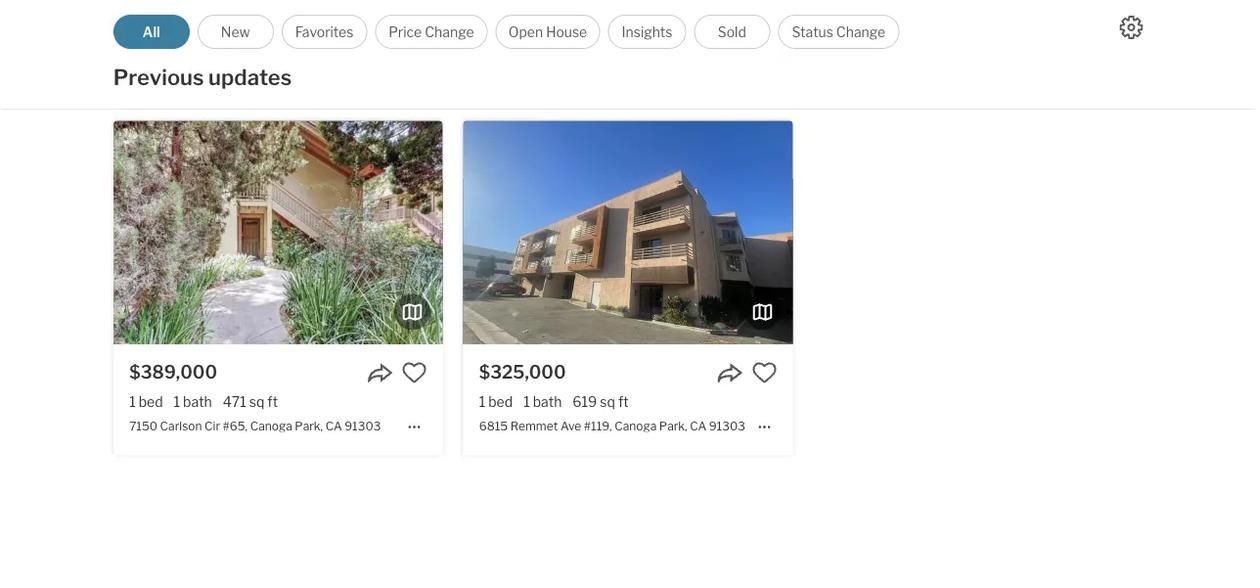 Task type: vqa. For each thing, say whether or not it's contained in the screenshot.
right bed
yes



Task type: locate. For each thing, give the bounding box(es) containing it.
photo of 7150 carlson cir #65, canoga park, ca 91303 image
[[114, 121, 443, 345]]

4 1 from the left
[[524, 393, 530, 410]]

0 horizontal spatial 91303
[[345, 419, 381, 433]]

1 up remmet
[[524, 393, 530, 410]]

beds down 4
[[135, 35, 166, 52]]

2 horizontal spatial beds
[[834, 35, 866, 52]]

1.75
[[550, 17, 576, 33]]

option group containing all
[[113, 15, 900, 49]]

1 favorite button checkbox from the left
[[402, 360, 427, 386]]

2 bed from the left
[[488, 393, 513, 410]]

park, right #119,
[[659, 419, 688, 433]]

bath up cir
[[183, 393, 212, 410]]

1 bed up 7150
[[129, 393, 163, 410]]

option group
[[113, 15, 900, 49]]

1 1 bed from the left
[[129, 393, 163, 410]]

1 bath for $389,000
[[174, 393, 212, 410]]

(lot) for 9,920 sq ft (lot)
[[756, 17, 781, 33]]

(lot) right 7,301
[[1106, 17, 1131, 33]]

1 bed
[[129, 393, 163, 410], [479, 393, 513, 410]]

change right status
[[836, 23, 886, 40]]

1 horizontal spatial (lot)
[[756, 17, 781, 33]]

photo of 6815 remmet ave #119, canoga park, ca 91303 image
[[464, 121, 793, 345]]

(lot) for 7,304 sq ft (lot)
[[404, 17, 429, 33]]

471 sq ft
[[223, 393, 278, 410]]

9,920 sq ft (lot)
[[683, 17, 781, 33]]

1 bath from the left
[[183, 393, 212, 410]]

2 1 bath from the left
[[524, 393, 562, 410]]

1 horizontal spatial favorite button checkbox
[[752, 360, 777, 386]]

change for status change
[[836, 23, 886, 40]]

2 canoga from the left
[[615, 419, 657, 433]]

bed up 7150
[[139, 393, 163, 410]]

Status Change radio
[[778, 15, 900, 49]]

beds down 3 on the left top of the page
[[484, 35, 516, 52]]

sq left price
[[373, 17, 388, 33]]

2 bath from the left
[[533, 393, 562, 410]]

sq right 9,920
[[724, 17, 740, 33]]

park, right #65,
[[295, 419, 323, 433]]

sq for 3,093
[[299, 17, 315, 33]]

beds
[[135, 35, 166, 52], [484, 35, 516, 52], [834, 35, 866, 52]]

sq right 3,093
[[299, 17, 315, 33]]

ft down 3,093
[[281, 35, 291, 52]]

canoga for $325,000
[[615, 419, 657, 433]]

1 bed up 6815
[[479, 393, 513, 410]]

1 horizontal spatial change
[[836, 23, 886, 40]]

ft right 7,301
[[1093, 17, 1103, 33]]

sq right "619"
[[600, 393, 615, 410]]

5 beds
[[834, 17, 866, 52]]

maurice
[[161, 61, 205, 75]]

1 bed for $389,000
[[129, 393, 163, 410]]

ft inside 3,093 sq ft
[[281, 35, 291, 52]]

park, for $389,000
[[295, 419, 323, 433]]

sq inside 3,093 sq ft
[[299, 17, 315, 33]]

2 beds from the left
[[484, 35, 516, 52]]

canoga right #119,
[[615, 419, 657, 433]]

3 (lot) from the left
[[1106, 17, 1131, 33]]

sq
[[299, 17, 315, 33], [373, 17, 388, 33], [652, 17, 667, 33], [724, 17, 740, 33], [1075, 17, 1090, 33], [249, 393, 264, 410], [600, 393, 615, 410]]

sq for 7,304
[[373, 17, 388, 33]]

1 park, from the left
[[295, 419, 323, 433]]

canoga down 471 sq ft
[[250, 419, 292, 433]]

(lot) right 7,304
[[404, 17, 429, 33]]

1 horizontal spatial canoga
[[615, 419, 657, 433]]

bath
[[183, 393, 212, 410], [533, 393, 562, 410]]

1 horizontal spatial 1 bath
[[524, 393, 562, 410]]

sq right 2,092
[[652, 17, 667, 33]]

favorites
[[295, 23, 354, 40]]

Price Change radio
[[375, 15, 488, 49]]

new
[[221, 23, 250, 40]]

bed
[[139, 393, 163, 410], [488, 393, 513, 410]]

1 bath up remmet
[[524, 393, 562, 410]]

3 beds from the left
[[834, 35, 866, 52]]

0 horizontal spatial 1 bath
[[174, 393, 212, 410]]

0 horizontal spatial favorite button checkbox
[[402, 360, 427, 386]]

Open House radio
[[496, 15, 600, 49]]

2 horizontal spatial (lot)
[[1106, 17, 1131, 33]]

ft inside 2,092 sq ft
[[634, 35, 644, 52]]

2 horizontal spatial baths
[[896, 35, 932, 52]]

change right price
[[425, 23, 474, 40]]

1 beds from the left
[[135, 35, 166, 52]]

0 horizontal spatial canoga
[[250, 419, 292, 433]]

ft right 9,920
[[743, 17, 753, 33]]

91303 for $325,000
[[709, 419, 745, 433]]

#65,
[[223, 419, 248, 433]]

ave
[[561, 419, 581, 433]]

bath for $389,000
[[183, 393, 212, 410]]

baths down 1.75
[[545, 35, 581, 52]]

1 91303 from the left
[[345, 419, 381, 433]]

1 up 'carlson'
[[174, 393, 180, 410]]

bath up remmet
[[533, 393, 562, 410]]

sq right 7,301
[[1075, 17, 1090, 33]]

beds for 3
[[484, 35, 516, 52]]

1 change from the left
[[425, 23, 474, 40]]

1 (lot) from the left
[[404, 17, 429, 33]]

change inside option
[[836, 23, 886, 40]]

house
[[546, 23, 587, 40]]

1 bath up 'carlson'
[[174, 393, 212, 410]]

favorite button checkbox
[[402, 360, 427, 386], [752, 360, 777, 386]]

ft for 7,301
[[1093, 17, 1103, 33]]

1 horizontal spatial 91303
[[709, 419, 745, 433]]

open
[[509, 23, 543, 40]]

beds down "5"
[[834, 35, 866, 52]]

1 1 bath from the left
[[174, 393, 212, 410]]

sq right the 471
[[249, 393, 264, 410]]

0 horizontal spatial beds
[[135, 35, 166, 52]]

0 horizontal spatial bath
[[183, 393, 212, 410]]

canoga
[[250, 419, 292, 433], [615, 419, 657, 433]]

change inside radio
[[425, 23, 474, 40]]

New radio
[[197, 15, 274, 49]]

sold
[[718, 23, 746, 40]]

$389,000
[[129, 361, 217, 383]]

2 (lot) from the left
[[756, 17, 781, 33]]

1 horizontal spatial bath
[[533, 393, 562, 410]]

91303
[[345, 419, 381, 433], [709, 419, 745, 433]]

1 bed for $325,000
[[479, 393, 513, 410]]

5
[[845, 17, 854, 33]]

price change
[[389, 23, 474, 40]]

1
[[129, 393, 136, 410], [174, 393, 180, 410], [479, 393, 486, 410], [524, 393, 530, 410]]

change
[[425, 23, 474, 40], [836, 23, 886, 40]]

3 beds
[[484, 17, 516, 52]]

baths down 4.25
[[896, 35, 932, 52]]

beds for 5
[[834, 35, 866, 52]]

3
[[496, 17, 504, 33]]

4
[[146, 17, 155, 33]]

0 horizontal spatial (lot)
[[404, 17, 429, 33]]

0 horizontal spatial baths
[[194, 35, 230, 52]]

1 bath
[[174, 393, 212, 410], [524, 393, 562, 410]]

1 horizontal spatial beds
[[484, 35, 516, 52]]

status change
[[792, 23, 886, 40]]

0 horizontal spatial change
[[425, 23, 474, 40]]

ft up the 7150 carlson cir #65, canoga park, ca 91303
[[267, 393, 278, 410]]

baths for 1.75
[[545, 35, 581, 52]]

(lot) right sold
[[756, 17, 781, 33]]

ave,
[[207, 61, 231, 75]]

ft up 6815 remmet ave #119, canoga park, ca 91303
[[618, 393, 629, 410]]

1 horizontal spatial bed
[[488, 393, 513, 410]]

sq inside 2,092 sq ft
[[652, 17, 667, 33]]

3 baths from the left
[[896, 35, 932, 52]]

baths for 2.5
[[194, 35, 230, 52]]

bath for $325,000
[[533, 393, 562, 410]]

1 horizontal spatial park,
[[659, 419, 688, 433]]

0 horizontal spatial park,
[[295, 419, 323, 433]]

2 1 bed from the left
[[479, 393, 513, 410]]

619
[[573, 393, 597, 410]]

All radio
[[113, 15, 190, 49]]

0 horizontal spatial 1 bed
[[129, 393, 163, 410]]

ca
[[311, 61, 327, 75], [326, 419, 342, 433], [690, 419, 707, 433]]

bed for $389,000
[[139, 393, 163, 410]]

status
[[792, 23, 834, 40]]

2 park, from the left
[[659, 419, 688, 433]]

1 baths from the left
[[194, 35, 230, 52]]

6815
[[479, 419, 508, 433]]

ft for 7,304
[[391, 17, 401, 33]]

open house
[[509, 23, 587, 40]]

la
[[233, 61, 247, 75]]

0 horizontal spatial bed
[[139, 393, 163, 410]]

ft
[[391, 17, 401, 33], [743, 17, 753, 33], [1093, 17, 1103, 33], [281, 35, 291, 52], [634, 35, 644, 52], [267, 393, 278, 410], [618, 393, 629, 410]]

6815 remmet ave #119, canoga park, ca 91303
[[479, 419, 745, 433]]

1 up 6815
[[479, 393, 486, 410]]

previous
[[113, 64, 204, 91]]

1 horizontal spatial baths
[[545, 35, 581, 52]]

1 bath for $325,000
[[524, 393, 562, 410]]

1 horizontal spatial 1 bed
[[479, 393, 513, 410]]

3,093 sq ft
[[258, 17, 315, 52]]

(lot)
[[404, 17, 429, 33], [756, 17, 781, 33], [1106, 17, 1131, 33]]

1 canoga from the left
[[250, 419, 292, 433]]

2 favorite button checkbox from the left
[[752, 360, 777, 386]]

#119,
[[584, 419, 612, 433]]

(lot) for 7,301 sq ft (lot)
[[1106, 17, 1131, 33]]

ft right 7,304
[[391, 17, 401, 33]]

2 change from the left
[[836, 23, 886, 40]]

1 up 7150
[[129, 393, 136, 410]]

baths down 2.5 at the left top of page
[[194, 35, 230, 52]]

2 91303 from the left
[[709, 419, 745, 433]]

2 baths from the left
[[545, 35, 581, 52]]

ft down 2,092
[[634, 35, 644, 52]]

baths
[[194, 35, 230, 52], [545, 35, 581, 52], [896, 35, 932, 52]]

7150
[[129, 419, 158, 433]]

2.5
[[202, 17, 222, 33]]

park,
[[295, 419, 323, 433], [659, 419, 688, 433]]

bed up 6815
[[488, 393, 513, 410]]

crescenta,
[[249, 61, 308, 75]]

7,304
[[332, 17, 370, 33]]

1 bed from the left
[[139, 393, 163, 410]]



Task type: describe. For each thing, give the bounding box(es) containing it.
ft for 619
[[618, 393, 629, 410]]

ft for 9,920
[[743, 17, 753, 33]]

619 sq ft
[[573, 393, 629, 410]]

Insights radio
[[608, 15, 686, 49]]

favorite button checkbox for $325,000
[[752, 360, 777, 386]]

7,301 sq ft (lot)
[[1036, 17, 1131, 33]]

9,920
[[683, 17, 722, 33]]

cir
[[205, 419, 220, 433]]

all
[[143, 23, 160, 40]]

ca for $389,000
[[326, 419, 342, 433]]

1.75 baths
[[545, 17, 581, 52]]

2247 maurice ave, la crescenta, ca 91214
[[129, 61, 363, 75]]

sq for 9,920
[[724, 17, 740, 33]]

3,093
[[258, 17, 296, 33]]

91214
[[330, 61, 363, 75]]

1 1 from the left
[[129, 393, 136, 410]]

4 beds
[[135, 17, 166, 52]]

ft for 2,092
[[634, 35, 644, 52]]

ca for $325,000
[[690, 419, 707, 433]]

sq for 619
[[600, 393, 615, 410]]

ft for 3,093
[[281, 35, 291, 52]]

7,304 sq ft (lot)
[[332, 17, 429, 33]]

Favorites radio
[[282, 15, 367, 49]]

park, for $325,000
[[659, 419, 688, 433]]

2 1 from the left
[[174, 393, 180, 410]]

updates
[[209, 64, 292, 91]]

7150 carlson cir #65, canoga park, ca 91303
[[129, 419, 381, 433]]

canoga for $389,000
[[250, 419, 292, 433]]

baths for 4.25
[[896, 35, 932, 52]]

4.25 baths
[[896, 17, 932, 52]]

$325,000
[[479, 361, 566, 383]]

favorite button image
[[402, 360, 427, 386]]

change for price change
[[425, 23, 474, 40]]

4.25
[[900, 17, 929, 33]]

beds for 4
[[135, 35, 166, 52]]

sq for 471
[[249, 393, 264, 410]]

previous updates
[[113, 64, 292, 91]]

2247
[[129, 61, 158, 75]]

2,092
[[611, 17, 649, 33]]

ft for 471
[[267, 393, 278, 410]]

favorite button image
[[752, 360, 777, 386]]

price
[[389, 23, 422, 40]]

bed for $325,000
[[488, 393, 513, 410]]

2.5 baths
[[194, 17, 230, 52]]

insights
[[622, 23, 673, 40]]

Sold radio
[[694, 15, 770, 49]]

91303 for $389,000
[[345, 419, 381, 433]]

sq for 7,301
[[1075, 17, 1090, 33]]

3 1 from the left
[[479, 393, 486, 410]]

favorite button checkbox for $389,000
[[402, 360, 427, 386]]

471
[[223, 393, 246, 410]]

remmet
[[510, 419, 558, 433]]

2,092 sq ft
[[611, 17, 667, 52]]

sq for 2,092
[[652, 17, 667, 33]]

7,301
[[1036, 17, 1072, 33]]

carlson
[[160, 419, 202, 433]]



